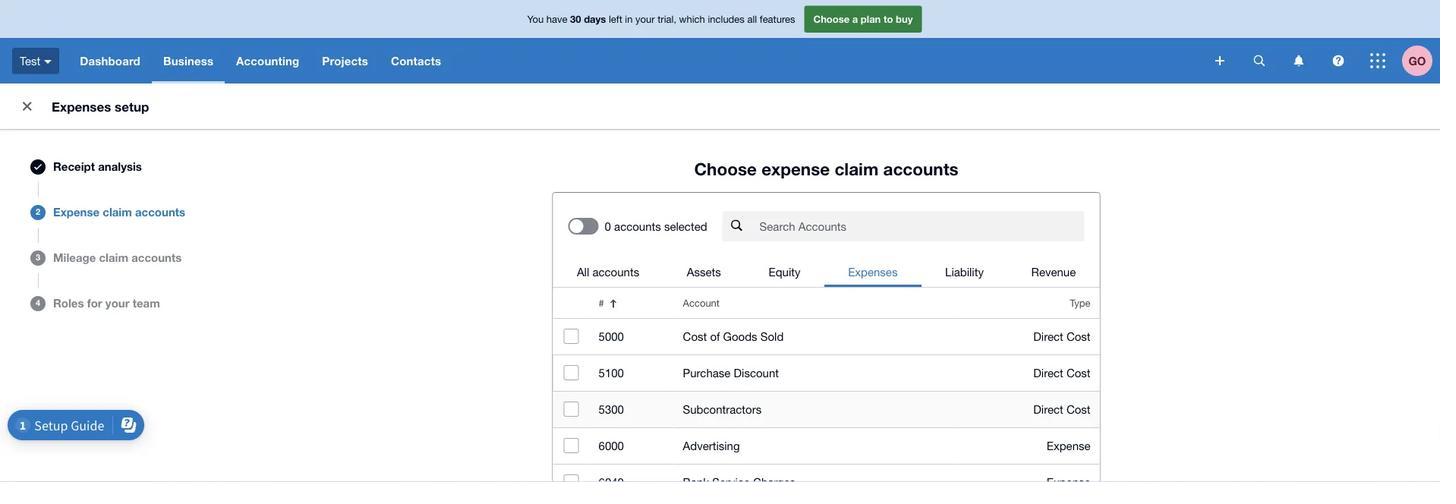 Task type: locate. For each thing, give the bounding box(es) containing it.
0 vertical spatial choose
[[814, 13, 850, 25]]

0
[[605, 219, 611, 233]]

3 direct from the top
[[1034, 402, 1064, 416]]

1 horizontal spatial expenses
[[848, 265, 898, 278]]

2 vertical spatial direct
[[1034, 402, 1064, 416]]

go
[[1409, 54, 1426, 68]]

0 vertical spatial your
[[636, 13, 655, 25]]

projects
[[322, 54, 368, 68]]

expenses
[[52, 99, 111, 114], [848, 265, 898, 278]]

1 direct cost from the top
[[1034, 330, 1091, 343]]

revenue
[[1032, 265, 1076, 278]]

cost
[[683, 330, 707, 343], [1067, 330, 1091, 343], [1067, 366, 1091, 379], [1067, 402, 1091, 416]]

0 horizontal spatial svg image
[[44, 60, 52, 64]]

business
[[163, 54, 213, 68]]

1 horizontal spatial your
[[636, 13, 655, 25]]

2 direct from the top
[[1034, 366, 1064, 379]]

1 vertical spatial your
[[105, 297, 130, 310]]

contacts
[[391, 54, 441, 68]]

team
[[133, 297, 160, 310]]

group containing all accounts
[[553, 257, 1100, 287]]

direct cost for discount
[[1034, 366, 1091, 379]]

2 direct cost from the top
[[1034, 366, 1091, 379]]

mileage claim accounts
[[53, 251, 182, 265]]

direct cost
[[1034, 330, 1091, 343], [1034, 366, 1091, 379], [1034, 402, 1091, 416]]

accounting button
[[225, 38, 311, 84]]

choose left a
[[814, 13, 850, 25]]

dashboard
[[80, 54, 140, 68]]

expenses left setup
[[52, 99, 111, 114]]

svg image
[[1333, 55, 1344, 66], [44, 60, 52, 64]]

choose for choose a plan to buy
[[814, 13, 850, 25]]

expenses for expenses
[[848, 265, 898, 278]]

claim right "mileage"
[[99, 251, 128, 265]]

equity
[[769, 265, 801, 278]]

expense
[[53, 206, 100, 219], [1047, 439, 1091, 452]]

accounts
[[883, 158, 959, 179], [135, 206, 185, 219], [614, 219, 661, 233], [132, 251, 182, 265], [593, 265, 639, 278]]

to
[[884, 13, 893, 25]]

1 horizontal spatial svg image
[[1333, 55, 1344, 66]]

revenue button
[[1008, 257, 1100, 287]]

choose
[[814, 13, 850, 25], [694, 158, 757, 179]]

0 horizontal spatial choose
[[694, 158, 757, 179]]

contacts button
[[380, 38, 453, 84]]

2 vertical spatial claim
[[99, 251, 128, 265]]

1 horizontal spatial choose
[[814, 13, 850, 25]]

claim right expense
[[835, 158, 879, 179]]

liability button
[[922, 257, 1008, 287]]

claim
[[835, 158, 879, 179], [103, 206, 132, 219], [99, 251, 128, 265]]

1 vertical spatial expense
[[1047, 439, 1091, 452]]

choose a plan to buy
[[814, 13, 913, 25]]

have
[[547, 13, 568, 25]]

2 vertical spatial direct cost
[[1034, 402, 1091, 416]]

1 vertical spatial expenses
[[848, 265, 898, 278]]

features
[[760, 13, 795, 25]]

expense for expense claim accounts
[[53, 206, 100, 219]]

goods
[[723, 330, 758, 343]]

banner
[[0, 0, 1440, 84]]

1 vertical spatial direct
[[1034, 366, 1064, 379]]

0 vertical spatial claim
[[835, 158, 879, 179]]

1 vertical spatial choose
[[694, 158, 757, 179]]

expense
[[762, 158, 830, 179]]

trial,
[[658, 13, 677, 25]]

your right in
[[636, 13, 655, 25]]

cost for purchase discount
[[1067, 366, 1091, 379]]

5300
[[599, 402, 624, 416]]

0 vertical spatial expense
[[53, 206, 100, 219]]

your right for
[[105, 297, 130, 310]]

group inside choose expense claim accounts tab list
[[553, 257, 1100, 287]]

0 vertical spatial direct cost
[[1034, 330, 1091, 343]]

subcontractors
[[683, 402, 762, 416]]

your inside choose expense claim accounts tab list
[[105, 297, 130, 310]]

0 accounts selected
[[605, 219, 707, 233]]

expense claim accounts
[[53, 206, 185, 219]]

expenses down the search accounts field
[[848, 265, 898, 278]]

#
[[599, 297, 604, 309]]

go button
[[1402, 38, 1440, 84]]

account button
[[674, 288, 954, 318]]

accounting
[[236, 54, 299, 68]]

1 horizontal spatial expense
[[1047, 439, 1091, 452]]

0 vertical spatial expenses
[[52, 99, 111, 114]]

type
[[1070, 297, 1091, 309]]

claim up mileage claim accounts
[[103, 206, 132, 219]]

choose up 'selected'
[[694, 158, 757, 179]]

roles
[[53, 297, 84, 310]]

1 vertical spatial claim
[[103, 206, 132, 219]]

purchase
[[683, 366, 731, 379]]

includes
[[708, 13, 745, 25]]

left
[[609, 13, 622, 25]]

dashboard link
[[69, 38, 152, 84]]

expenses inside button
[[848, 265, 898, 278]]

accounts right 0
[[614, 219, 661, 233]]

accounts right "all" at the left bottom of the page
[[593, 265, 639, 278]]

setup
[[115, 99, 149, 114]]

0 horizontal spatial expense
[[53, 206, 100, 219]]

navigation containing dashboard
[[69, 38, 1205, 84]]

banner containing dashboard
[[0, 0, 1440, 84]]

0 horizontal spatial your
[[105, 297, 130, 310]]

0 horizontal spatial expenses
[[52, 99, 111, 114]]

1 vertical spatial direct cost
[[1034, 366, 1091, 379]]

your
[[636, 13, 655, 25], [105, 297, 130, 310]]

receipt
[[53, 160, 95, 174]]

group
[[553, 257, 1100, 287]]

svg image
[[1371, 53, 1386, 68], [1254, 55, 1265, 66], [1294, 55, 1304, 66], [1216, 56, 1225, 65]]

accounts up the search accounts field
[[883, 158, 959, 179]]

choose inside tab list
[[694, 158, 757, 179]]

svg image inside test popup button
[[44, 60, 52, 64]]

2
[[36, 207, 40, 217]]

0 vertical spatial direct
[[1034, 330, 1064, 343]]

navigation
[[69, 38, 1205, 84]]

1 direct from the top
[[1034, 330, 1064, 343]]

5000
[[599, 330, 624, 343]]

choose expense claim accounts
[[694, 158, 959, 179]]

expenses setup
[[52, 99, 149, 114]]

type button
[[954, 288, 1112, 318]]

choose inside banner
[[814, 13, 850, 25]]

direct
[[1034, 330, 1064, 343], [1034, 366, 1064, 379], [1034, 402, 1064, 416]]



Task type: vqa. For each thing, say whether or not it's contained in the screenshot.


Task type: describe. For each thing, give the bounding box(es) containing it.
accounts up team on the bottom
[[132, 251, 182, 265]]

you
[[527, 13, 544, 25]]

buy
[[896, 13, 913, 25]]

test button
[[0, 38, 69, 84]]

advertising
[[683, 439, 740, 452]]

6000
[[599, 439, 624, 452]]

sold
[[761, 330, 784, 343]]

30
[[570, 13, 581, 25]]

equity button
[[745, 257, 824, 287]]

direct for of
[[1034, 330, 1064, 343]]

# button
[[590, 288, 674, 318]]

direct for discount
[[1034, 366, 1064, 379]]

in
[[625, 13, 633, 25]]

projects button
[[311, 38, 380, 84]]

account
[[683, 297, 720, 309]]

of
[[710, 330, 720, 343]]

accounts inside button
[[593, 265, 639, 278]]

complete image
[[34, 164, 42, 170]]

claim for mileage claim accounts
[[99, 251, 128, 265]]

expense for expense
[[1047, 439, 1091, 452]]

3 direct cost from the top
[[1034, 402, 1091, 416]]

a
[[853, 13, 858, 25]]

discount
[[734, 366, 779, 379]]

choose expense claim accounts tab list
[[15, 144, 1425, 482]]

cost for subcontractors
[[1067, 402, 1091, 416]]

accounts down analysis
[[135, 206, 185, 219]]

all
[[747, 13, 757, 25]]

for
[[87, 297, 102, 310]]

purchase discount
[[683, 366, 779, 379]]

all accounts button
[[553, 257, 663, 287]]

5100
[[599, 366, 624, 379]]

test
[[20, 54, 40, 67]]

all
[[577, 265, 589, 278]]

expenses button
[[824, 257, 922, 287]]

3
[[36, 252, 40, 262]]

Search Accounts field
[[758, 212, 1085, 241]]

assets
[[687, 265, 721, 278]]

choose for choose expense claim accounts
[[694, 158, 757, 179]]

receipt analysis button
[[15, 144, 205, 190]]

cost for cost of goods sold
[[1067, 330, 1091, 343]]

days
[[584, 13, 606, 25]]

direct cost for of
[[1034, 330, 1091, 343]]

you have 30 days left in your trial, which includes all features
[[527, 13, 795, 25]]

all accounts
[[577, 265, 639, 278]]

analysis
[[98, 160, 142, 174]]

liability
[[945, 265, 984, 278]]

selected
[[664, 219, 707, 233]]

which
[[679, 13, 705, 25]]

business button
[[152, 38, 225, 84]]

close image
[[12, 91, 43, 121]]

your inside banner
[[636, 13, 655, 25]]

cost of goods sold
[[683, 330, 784, 343]]

navigation inside banner
[[69, 38, 1205, 84]]

receipt analysis
[[53, 160, 142, 174]]

expenses for expenses setup
[[52, 99, 111, 114]]

plan
[[861, 13, 881, 25]]

claim for expense claim accounts
[[103, 206, 132, 219]]

roles for your team
[[53, 297, 160, 310]]

mileage
[[53, 251, 96, 265]]

4
[[36, 298, 40, 308]]

assets button
[[663, 257, 745, 287]]



